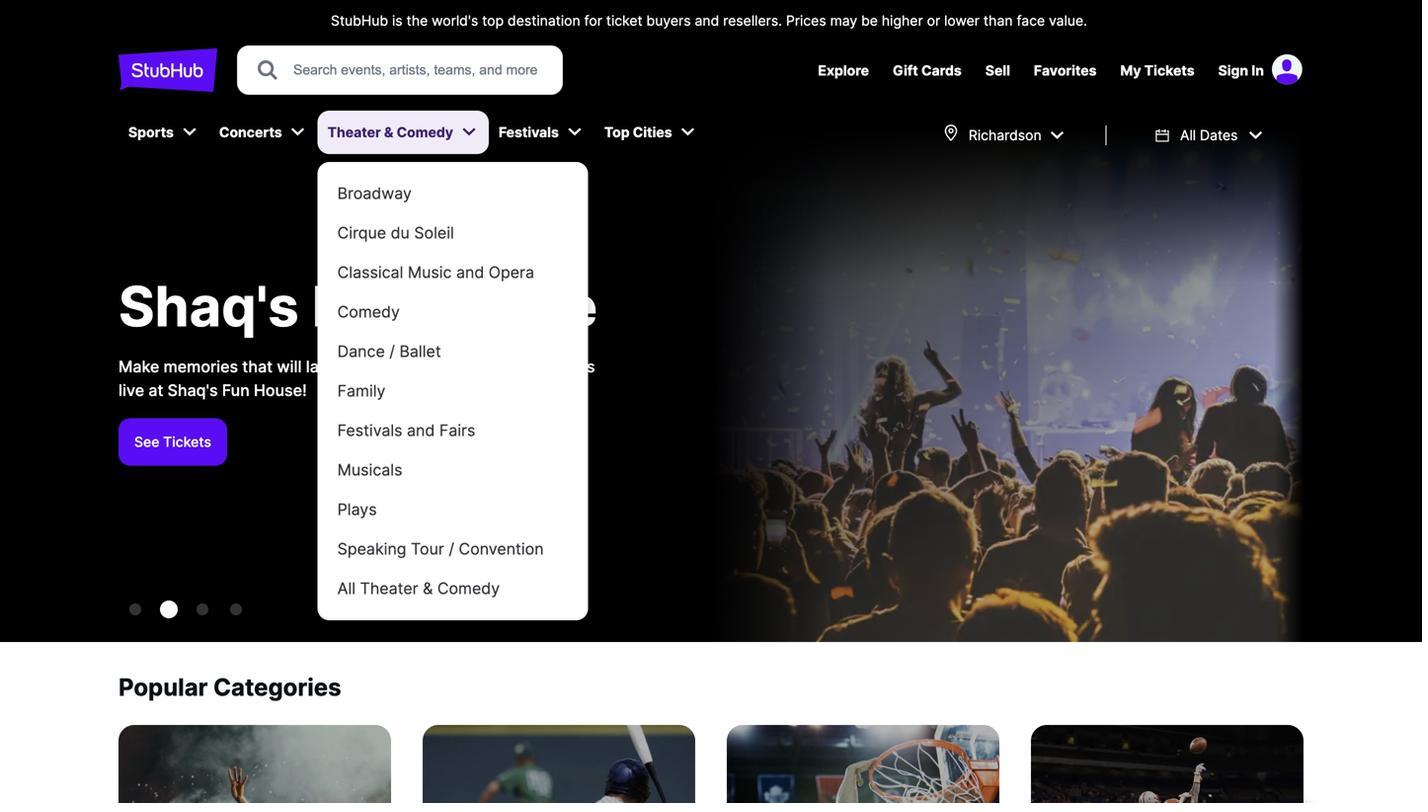 Task type: vqa. For each thing, say whether or not it's contained in the screenshot.
all dates
yes



Task type: locate. For each thing, give the bounding box(es) containing it.
1 vertical spatial &
[[423, 579, 433, 598]]

popular categories
[[119, 673, 341, 702]]

richardson button
[[909, 111, 1098, 160]]

classical music and opera
[[337, 263, 534, 282]]

popular
[[119, 673, 208, 702]]

fairs
[[439, 421, 476, 440]]

festivals up musicals at the left of the page
[[337, 421, 403, 440]]

1 horizontal spatial see
[[415, 357, 444, 376]]

richardson
[[969, 127, 1042, 144]]

speaking tour / convention link
[[330, 527, 577, 572]]

all
[[1180, 127, 1196, 144], [337, 579, 356, 598]]

speaking tour / convention
[[337, 539, 544, 559]]

0 vertical spatial comedy
[[397, 124, 453, 141]]

and
[[695, 12, 719, 29], [456, 263, 484, 282], [407, 421, 435, 440]]

0 horizontal spatial all
[[337, 579, 356, 598]]

comedy down classical
[[337, 302, 400, 322]]

1 vertical spatial comedy
[[337, 302, 400, 322]]

or
[[927, 12, 941, 29]]

0 horizontal spatial and
[[407, 421, 435, 440]]

fun inside make memories that will last a lifetime. see your favorite artists live at shaq's fun house!
[[222, 381, 250, 400]]

0 horizontal spatial see
[[134, 434, 159, 451]]

2 - u2 image
[[197, 604, 208, 615]]

stubhub image
[[119, 45, 217, 95]]

family
[[337, 381, 386, 401]]

1 vertical spatial festivals
[[337, 421, 403, 440]]

destination
[[508, 12, 581, 29]]

and right buyers
[[695, 12, 719, 29]]

festivals link
[[489, 111, 567, 154]]

1 vertical spatial all
[[337, 579, 356, 598]]

comedy inside comedy link
[[337, 302, 400, 322]]

your
[[448, 357, 481, 376]]

0 vertical spatial fun
[[312, 273, 411, 340]]

fun up dance
[[312, 273, 411, 340]]

0 vertical spatial tickets
[[1145, 62, 1195, 79]]

see inside make memories that will last a lifetime. see your favorite artists live at shaq's fun house!
[[415, 357, 444, 376]]

see down 'at'
[[134, 434, 159, 451]]

1 horizontal spatial festivals
[[499, 124, 559, 141]]

see left your
[[415, 357, 444, 376]]

comedy down search events, artists, teams, and more field
[[397, 124, 453, 141]]

1 vertical spatial and
[[456, 263, 484, 282]]

explore link
[[818, 62, 869, 79]]

gift cards link
[[893, 62, 962, 79]]

0 vertical spatial festivals
[[499, 124, 559, 141]]

and left fairs at left
[[407, 421, 435, 440]]

theater up broadway
[[328, 124, 381, 141]]

all for all theater & comedy
[[337, 579, 356, 598]]

theater
[[328, 124, 381, 141], [360, 579, 418, 598]]

shaq's down memories
[[168, 381, 218, 400]]

may
[[830, 12, 858, 29]]

all down speaking
[[337, 579, 356, 598]]

0 vertical spatial and
[[695, 12, 719, 29]]

value.
[[1049, 12, 1088, 29]]

sports
[[128, 124, 174, 141]]

musicals
[[337, 460, 402, 480]]

music
[[408, 263, 452, 282]]

tickets inside button
[[163, 434, 211, 451]]

1 horizontal spatial and
[[456, 263, 484, 282]]

& up broadway
[[384, 124, 394, 141]]

convention
[[459, 539, 544, 559]]

see tickets button
[[119, 418, 227, 466]]

festivals inside 'link'
[[337, 421, 403, 440]]

favorite
[[486, 357, 543, 376]]

my tickets link
[[1121, 62, 1195, 79]]

1 - shaq's fun house image
[[160, 601, 178, 618]]

stubhub is the world's top destination for ticket buyers and resellers. prices may be higher or lower than face value.
[[331, 12, 1088, 29]]

that
[[242, 357, 273, 376]]

family link
[[330, 368, 577, 414]]

3 - katt williams image
[[230, 604, 242, 615]]

resellers.
[[723, 12, 782, 29]]

dates
[[1200, 127, 1238, 144]]

theater & comedy link
[[318, 111, 461, 154]]

shaq's inside make memories that will last a lifetime. see your favorite artists live at shaq's fun house!
[[168, 381, 218, 400]]

see inside button
[[134, 434, 159, 451]]

1 vertical spatial /
[[449, 539, 454, 559]]

festivals left top
[[499, 124, 559, 141]]

fun down the 'that'
[[222, 381, 250, 400]]

2 vertical spatial comedy
[[437, 579, 500, 598]]

2 vertical spatial and
[[407, 421, 435, 440]]

tickets down 'at'
[[163, 434, 211, 451]]

2 horizontal spatial and
[[695, 12, 719, 29]]

/ left ballet
[[389, 342, 395, 361]]

make memories that will last a lifetime. see your favorite artists live at shaq's fun house!
[[119, 357, 595, 400]]

shaq's
[[119, 273, 299, 340], [168, 381, 218, 400]]

1 vertical spatial shaq's
[[168, 381, 218, 400]]

all left dates
[[1180, 127, 1196, 144]]

and right music
[[456, 263, 484, 282]]

tour
[[411, 539, 444, 559]]

0 horizontal spatial tickets
[[163, 434, 211, 451]]

buyers
[[647, 12, 691, 29]]

speaking
[[337, 539, 407, 559]]

my
[[1121, 62, 1142, 79]]

opera
[[489, 263, 534, 282]]

&
[[384, 124, 394, 141], [423, 579, 433, 598]]

0 horizontal spatial festivals
[[337, 421, 403, 440]]

plays link
[[330, 487, 577, 532]]

higher
[[882, 12, 923, 29]]

1 vertical spatial see
[[134, 434, 159, 451]]

/ right tour
[[449, 539, 454, 559]]

comedy link
[[330, 289, 577, 335]]

and inside festivals and fairs 'link'
[[407, 421, 435, 440]]

/
[[389, 342, 395, 361], [449, 539, 454, 559]]

0 horizontal spatial fun
[[222, 381, 250, 400]]

comedy down speaking tour / convention link
[[437, 579, 500, 598]]

1 horizontal spatial all
[[1180, 127, 1196, 144]]

0 vertical spatial /
[[389, 342, 395, 361]]

tickets right my
[[1145, 62, 1195, 79]]

soleil
[[414, 223, 454, 243]]

1 horizontal spatial tickets
[[1145, 62, 1195, 79]]

festivals and fairs
[[337, 421, 476, 440]]

last
[[306, 357, 333, 376]]

shaq's up memories
[[119, 273, 299, 340]]

festivals
[[499, 124, 559, 141], [337, 421, 403, 440]]

dance
[[337, 342, 385, 361]]

see tickets link
[[119, 418, 612, 466]]

see
[[415, 357, 444, 376], [134, 434, 159, 451]]

0 vertical spatial all
[[1180, 127, 1196, 144]]

sign in link
[[1219, 62, 1264, 79]]

theater down speaking
[[360, 579, 418, 598]]

& down tour
[[423, 579, 433, 598]]

1 vertical spatial fun
[[222, 381, 250, 400]]

1 horizontal spatial /
[[449, 539, 454, 559]]

0 vertical spatial &
[[384, 124, 394, 141]]

0 vertical spatial see
[[415, 357, 444, 376]]

0 vertical spatial shaq's
[[119, 273, 299, 340]]

ballet
[[400, 342, 441, 361]]

for
[[584, 12, 603, 29]]

comedy inside all theater & comedy link
[[437, 579, 500, 598]]

1 vertical spatial tickets
[[163, 434, 211, 451]]

house
[[424, 273, 598, 340]]



Task type: describe. For each thing, give the bounding box(es) containing it.
theater & comedy
[[328, 124, 453, 141]]

0 - waste management phoenix open image
[[129, 604, 141, 615]]

be
[[862, 12, 878, 29]]

memories
[[164, 357, 238, 376]]

musicals link
[[330, 447, 577, 493]]

in
[[1252, 62, 1264, 79]]

see tickets
[[134, 434, 211, 451]]

will
[[277, 357, 302, 376]]

0 horizontal spatial /
[[389, 342, 395, 361]]

sign in
[[1219, 62, 1264, 79]]

house!
[[254, 381, 307, 400]]

face
[[1017, 12, 1045, 29]]

sign
[[1219, 62, 1249, 79]]

sports link
[[119, 111, 182, 154]]

dance / ballet link
[[330, 329, 577, 374]]

shaq's fun house
[[119, 273, 598, 340]]

festivals and fairs link
[[330, 408, 577, 453]]

live
[[119, 381, 144, 400]]

top cities link
[[595, 111, 680, 154]]

cards
[[922, 62, 962, 79]]

cirque du soleil link
[[330, 210, 577, 256]]

festivals for festivals
[[499, 124, 559, 141]]

all for all dates
[[1180, 127, 1196, 144]]

dance / ballet
[[337, 342, 441, 361]]

top cities
[[604, 124, 672, 141]]

broadway link
[[330, 171, 577, 216]]

plays
[[337, 500, 377, 519]]

ticket
[[606, 12, 643, 29]]

tickets for my tickets
[[1145, 62, 1195, 79]]

and inside classical music and opera link
[[456, 263, 484, 282]]

explore
[[818, 62, 869, 79]]

cirque du soleil
[[337, 223, 454, 243]]

cirque
[[337, 223, 386, 243]]

gift cards
[[893, 62, 962, 79]]

at
[[149, 381, 163, 400]]

lifetime.
[[351, 357, 411, 376]]

1 vertical spatial theater
[[360, 579, 418, 598]]

top
[[482, 12, 504, 29]]

top
[[604, 124, 630, 141]]

make
[[119, 357, 159, 376]]

favorites link
[[1034, 62, 1097, 79]]

categories
[[213, 673, 341, 702]]

stubhub
[[331, 12, 388, 29]]

cities
[[633, 124, 672, 141]]

0 horizontal spatial &
[[384, 124, 394, 141]]

is
[[392, 12, 403, 29]]

festivals for festivals and fairs
[[337, 421, 403, 440]]

broadway
[[337, 184, 412, 203]]

classical
[[337, 263, 403, 282]]

than
[[984, 12, 1013, 29]]

world's
[[432, 12, 478, 29]]

prices
[[786, 12, 826, 29]]

all theater & comedy
[[337, 579, 500, 598]]

1 horizontal spatial fun
[[312, 273, 411, 340]]

the
[[407, 12, 428, 29]]

1 horizontal spatial &
[[423, 579, 433, 598]]

concerts link
[[209, 111, 290, 154]]

comedy inside theater & comedy link
[[397, 124, 453, 141]]

classical music and opera link
[[330, 250, 577, 295]]

all theater & comedy link
[[330, 566, 577, 611]]

concerts
[[219, 124, 282, 141]]

my tickets
[[1121, 62, 1195, 79]]

sell
[[986, 62, 1010, 79]]

0 vertical spatial theater
[[328, 124, 381, 141]]

du
[[391, 223, 410, 243]]

Search events, artists, teams, and more field
[[291, 59, 544, 81]]

sell link
[[986, 62, 1010, 79]]

lower
[[944, 12, 980, 29]]

tickets for see tickets
[[163, 434, 211, 451]]

artists
[[547, 357, 595, 376]]

gift
[[893, 62, 918, 79]]

all dates
[[1180, 127, 1238, 144]]

a
[[337, 357, 346, 376]]

favorites
[[1034, 62, 1097, 79]]



